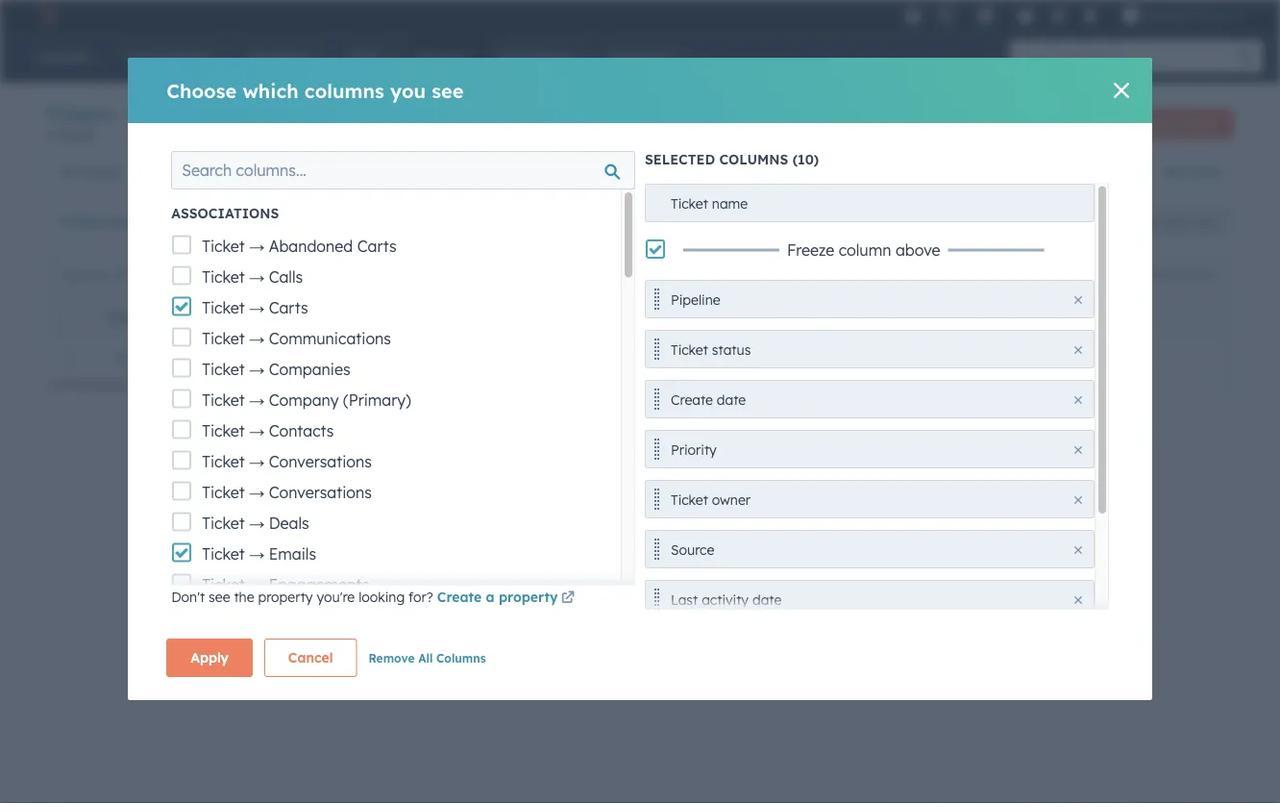 Task type: vqa. For each thing, say whether or not it's contained in the screenshot.
name to the bottom
yes



Task type: describe. For each thing, give the bounding box(es) containing it.
hubspot link
[[23, 4, 72, 27]]

ticket inside button
[[671, 341, 709, 358]]

calls
[[269, 267, 303, 286]]

create date button
[[183, 203, 300, 241]]

(3/5)
[[1094, 163, 1127, 180]]

5 → from the top
[[249, 359, 265, 378]]

1 press to sort. image from the left
[[306, 309, 314, 323]]

notifications image
[[1082, 9, 1100, 26]]

tickets banner
[[46, 100, 1235, 153]]

7 → from the top
[[249, 421, 265, 440]]

all tickets
[[62, 164, 122, 181]]

edit columns
[[1148, 267, 1217, 282]]

create ticket button
[[1133, 108, 1235, 139]]

close image for ticket status
[[1075, 346, 1083, 353]]

create a property link
[[437, 587, 578, 610]]

ticket owner for ticket owner popup button
[[59, 213, 145, 230]]

pipeline)
[[687, 349, 741, 366]]

activity for last activity date button
[[702, 591, 749, 608]]

add
[[1028, 163, 1054, 180]]

eloise francis image
[[1123, 7, 1140, 24]]

save view button
[[1131, 207, 1235, 238]]

per
[[705, 403, 728, 420]]

my open tickets
[[688, 164, 788, 181]]

all views link
[[1151, 153, 1235, 191]]

ticket → emails
[[202, 544, 317, 563]]

open
[[711, 164, 743, 181]]

source
[[671, 541, 715, 558]]

emails
[[269, 544, 317, 563]]

ticket inside button
[[671, 491, 709, 508]]

6 → from the top
[[249, 390, 265, 409]]

1 horizontal spatial priority
[[1074, 310, 1133, 325]]

cancel
[[288, 649, 333, 666]]

last for last activity date button
[[671, 591, 698, 608]]

ticket owner button
[[645, 479, 1095, 518]]

0 vertical spatial ticket status
[[593, 310, 684, 325]]

link opens in a new window image inside create a property link
[[562, 591, 575, 605]]

notifications button
[[1075, 0, 1107, 31]]

vhs can fix it!
[[1144, 7, 1227, 23]]

ticket → abandoned carts
[[202, 236, 397, 255]]

(pdt)
[[916, 310, 947, 325]]

property inside create a property link
[[499, 588, 558, 605]]

choose which columns you see
[[167, 78, 464, 102]]

(10)
[[793, 151, 819, 168]]

2 → from the top
[[249, 267, 265, 286]]

2023
[[884, 349, 914, 366]]

24,
[[862, 349, 880, 366]]

2 ticket → conversations from the top
[[202, 482, 372, 502]]

all pipelines button
[[224, 107, 416, 138]]

create date button
[[645, 379, 1095, 418]]

help image
[[1018, 9, 1035, 26]]

create ticket
[[1149, 116, 1218, 131]]

settings link
[[1047, 5, 1071, 25]]

support pipeline
[[354, 349, 459, 366]]

(support
[[627, 349, 683, 366]]

ticket test 1
[[114, 349, 197, 366]]

import
[[1066, 116, 1105, 131]]

selected columns (10)
[[645, 151, 819, 168]]

1 vertical spatial carts
[[269, 298, 308, 317]]

view for add
[[1059, 163, 1090, 180]]

vhs
[[1144, 7, 1169, 23]]

contacts
[[269, 421, 334, 440]]

close image for source
[[1075, 546, 1083, 553]]

last for last activity date popup button
[[324, 213, 353, 230]]

above
[[896, 240, 941, 259]]

descending sort. press to sort ascending. element
[[1028, 309, 1035, 326]]

8 → from the top
[[249, 452, 265, 471]]

all inside button
[[418, 651, 433, 665]]

save view
[[1164, 215, 1218, 229]]

group inside tickets banner
[[152, 107, 212, 138]]

engagements
[[269, 575, 369, 594]]

1 vertical spatial pipeline
[[353, 310, 410, 325]]

0 horizontal spatial name
[[154, 310, 189, 325]]

2 press to sort. image from the left
[[787, 309, 794, 323]]

freeze
[[788, 240, 835, 259]]

0 horizontal spatial ticket name
[[108, 310, 189, 325]]

activity for last activity date popup button
[[357, 213, 408, 230]]

all for all views
[[1164, 163, 1181, 180]]

pipelines
[[248, 115, 297, 130]]

1 horizontal spatial see
[[432, 78, 464, 102]]

pdt
[[971, 349, 997, 366]]

don't
[[171, 588, 205, 605]]

my
[[688, 164, 707, 181]]

freeze column above
[[788, 240, 941, 259]]

create up ticket status button
[[834, 310, 879, 325]]

ticket → carts
[[202, 298, 308, 317]]

pm
[[948, 349, 968, 366]]

ticket → engagements
[[202, 575, 369, 594]]

columns inside dialog
[[305, 78, 384, 102]]

marketplaces button
[[966, 0, 1006, 31]]

1 horizontal spatial carts
[[357, 236, 397, 255]]

views
[[1185, 163, 1222, 180]]

associations
[[171, 205, 279, 222]]

remove all columns
[[369, 651, 486, 665]]

4:41
[[918, 349, 944, 366]]

filters
[[684, 213, 723, 230]]

source button
[[645, 529, 1095, 568]]

1 ticket → conversations from the top
[[202, 452, 372, 471]]

create a property
[[437, 588, 558, 605]]

tickets
[[46, 102, 115, 126]]

close image for priority
[[1075, 446, 1083, 453]]

2 - from the left
[[1081, 349, 1086, 366]]

unassigned
[[375, 164, 449, 181]]

export
[[1075, 267, 1111, 282]]

status inside ticket status button
[[712, 341, 751, 358]]

Search ID, name, or description search field
[[51, 257, 278, 292]]

apply button
[[167, 639, 253, 677]]

edit columns button
[[1135, 262, 1230, 287]]

close image for pipeline
[[1075, 296, 1083, 303]]

(primary)
[[343, 390, 411, 409]]

last activity date for last activity date button
[[671, 591, 782, 608]]

selected
[[645, 151, 716, 168]]

vhs can fix it! menu
[[900, 0, 1258, 31]]

advanced
[[613, 213, 680, 230]]

calling icon image
[[937, 7, 955, 25]]

ticket owner for ticket owner button
[[671, 491, 751, 508]]

100 per page button
[[663, 392, 792, 431]]

don't see the property you're looking for?
[[171, 588, 437, 605]]

export button
[[1063, 262, 1124, 287]]

1 vertical spatial see
[[209, 588, 230, 605]]

choose
[[167, 78, 237, 102]]

new (support pipeline) button
[[571, 339, 812, 377]]

ticket test 1 link
[[114, 349, 307, 366]]



Task type: locate. For each thing, give the bounding box(es) containing it.
view inside button
[[1194, 215, 1218, 229]]

0 vertical spatial conversations
[[269, 452, 372, 471]]

pipeline right the support
[[409, 349, 459, 366]]

close image inside pipeline button
[[1075, 296, 1083, 303]]

the
[[234, 588, 254, 605]]

1 horizontal spatial create date
[[671, 391, 746, 408]]

create left the ticket
[[1149, 116, 1185, 131]]

calling icon button
[[930, 3, 962, 28]]

all tickets button
[[46, 153, 360, 191]]

1 vertical spatial last activity date
[[671, 591, 782, 608]]

a
[[486, 588, 495, 605]]

close image for ticket owner
[[1075, 496, 1083, 503]]

ticket
[[1188, 116, 1218, 131]]

2 close image from the top
[[1075, 546, 1083, 553]]

new
[[595, 349, 623, 366]]

activity down search columns... search box
[[357, 213, 408, 230]]

1 inside tickets banner
[[46, 127, 52, 142]]

create inside button
[[1149, 116, 1185, 131]]

3 tickets from the left
[[746, 164, 788, 181]]

→ up 'ticket → calls'
[[249, 236, 265, 255]]

record
[[56, 127, 93, 142]]

owner inside popup button
[[104, 213, 145, 230]]

1 vertical spatial view
[[1194, 215, 1218, 229]]

upgrade link
[[902, 5, 926, 25]]

1 right test
[[190, 349, 197, 366]]

1 horizontal spatial tickets
[[453, 164, 495, 181]]

activity inside button
[[702, 591, 749, 608]]

4 → from the top
[[249, 328, 265, 348]]

0 vertical spatial activity
[[357, 213, 408, 230]]

10 → from the top
[[249, 513, 265, 532]]

create date inside button
[[671, 391, 746, 408]]

save
[[1164, 215, 1191, 229]]

1 close image from the top
[[1075, 396, 1083, 403]]

0 horizontal spatial activity
[[357, 213, 408, 230]]

tickets for unassigned tickets
[[453, 164, 495, 181]]

1 vertical spatial close image
[[1075, 546, 1083, 553]]

1 horizontal spatial press to sort. element
[[787, 309, 794, 326]]

0 horizontal spatial status
[[640, 310, 684, 325]]

all inside button
[[62, 164, 77, 181]]

pipeline button
[[645, 279, 1095, 318]]

ticket → conversations down contacts
[[202, 452, 372, 471]]

1 horizontal spatial columns
[[720, 151, 789, 168]]

2 property from the left
[[499, 588, 558, 605]]

0 vertical spatial create date
[[195, 213, 274, 230]]

create inside button
[[671, 391, 713, 408]]

0 horizontal spatial owner
[[104, 213, 145, 230]]

owner down all tickets
[[104, 213, 145, 230]]

property right a
[[499, 588, 558, 605]]

column
[[839, 240, 892, 259]]

companies
[[269, 359, 351, 378]]

columns right edit
[[1172, 267, 1217, 282]]

2 press to sort. element from the left
[[787, 309, 794, 326]]

1 press to sort. element from the left
[[306, 309, 314, 326]]

columns up "all pipelines" popup button
[[305, 78, 384, 102]]

all right remove
[[418, 651, 433, 665]]

ticket owner button
[[46, 203, 171, 241]]

ticket status up the (support
[[593, 310, 684, 325]]

Search columns... search field
[[171, 151, 636, 189]]

1 horizontal spatial view
[[1194, 215, 1218, 229]]

9 → from the top
[[249, 482, 265, 502]]

property
[[258, 588, 313, 605], [499, 588, 558, 605]]

looking
[[359, 588, 405, 605]]

0 vertical spatial 1
[[46, 127, 52, 142]]

oct
[[835, 349, 858, 366]]

support
[[354, 349, 406, 366]]

communications
[[269, 328, 391, 348]]

1 vertical spatial ticket owner
[[671, 491, 751, 508]]

all for all tickets
[[62, 164, 77, 181]]

press to sort. element up ticket → communications
[[306, 309, 314, 326]]

2 horizontal spatial tickets
[[746, 164, 788, 181]]

→ down the ticket → deals
[[249, 544, 265, 563]]

columns left (10)
[[720, 151, 789, 168]]

name inside choose which columns you see dialog
[[712, 195, 748, 212]]

0 horizontal spatial property
[[258, 588, 313, 605]]

link opens in a new window image
[[562, 587, 575, 610], [562, 591, 575, 605]]

cancel button
[[264, 639, 357, 677]]

1
[[46, 127, 52, 142], [190, 349, 197, 366]]

all views
[[1164, 163, 1222, 180]]

100
[[676, 403, 701, 420]]

3 → from the top
[[249, 298, 265, 317]]

1 vertical spatial create date
[[671, 391, 746, 408]]

0 horizontal spatial last activity date
[[324, 213, 443, 230]]

1 property from the left
[[258, 588, 313, 605]]

ticket status button
[[645, 329, 1095, 368]]

press to sort. element down freeze
[[787, 309, 794, 326]]

owner
[[104, 213, 145, 230], [712, 491, 751, 508]]

all left views
[[1164, 163, 1181, 180]]

last inside popup button
[[324, 213, 353, 230]]

1 left record
[[46, 127, 52, 142]]

pipeline up the support
[[353, 310, 410, 325]]

see left the
[[209, 588, 230, 605]]

0 vertical spatial see
[[432, 78, 464, 102]]

add view (3/5) button
[[994, 153, 1151, 191]]

1 horizontal spatial last activity date
[[671, 591, 782, 608]]

press to sort. element
[[306, 309, 314, 326], [787, 309, 794, 326]]

1 vertical spatial last
[[671, 591, 698, 608]]

last down source
[[671, 591, 698, 608]]

1 vertical spatial name
[[154, 310, 189, 325]]

next
[[590, 403, 622, 420]]

0 vertical spatial pipeline
[[671, 291, 721, 308]]

→ up ticket → emails
[[249, 513, 265, 532]]

0 vertical spatial carts
[[357, 236, 397, 255]]

pipeline up new (support pipeline) button
[[671, 291, 721, 308]]

0 horizontal spatial tickets
[[80, 164, 122, 181]]

view inside popup button
[[1059, 163, 1090, 180]]

close image for create date
[[1075, 396, 1083, 403]]

1 conversations from the top
[[269, 452, 372, 471]]

create date (pdt)
[[834, 310, 947, 325]]

1 horizontal spatial ticket owner
[[671, 491, 751, 508]]

company
[[269, 390, 339, 409]]

-- button
[[1052, 339, 1281, 377]]

view right add
[[1059, 163, 1090, 180]]

close image for last activity date
[[1075, 596, 1083, 603]]

last activity date for last activity date popup button
[[324, 213, 443, 230]]

marketplaces image
[[978, 9, 995, 26]]

0 vertical spatial status
[[640, 310, 684, 325]]

ticket → contacts
[[202, 421, 334, 440]]

last inside button
[[671, 591, 698, 608]]

unassigned tickets button
[[360, 153, 673, 191]]

ticket name inside choose which columns you see dialog
[[671, 195, 748, 212]]

search button
[[1231, 40, 1264, 73]]

import button
[[1050, 108, 1121, 139]]

ticket → communications
[[202, 328, 391, 348]]

1 vertical spatial ticket name
[[108, 310, 189, 325]]

create date for create date popup button
[[195, 213, 274, 230]]

columns
[[720, 151, 789, 168], [437, 651, 486, 665]]

1 horizontal spatial activity
[[702, 591, 749, 608]]

0 horizontal spatial ticket owner
[[59, 213, 145, 230]]

(0)
[[727, 213, 746, 230]]

1 horizontal spatial status
[[712, 341, 751, 358]]

all inside popup button
[[232, 115, 245, 130]]

view for save
[[1194, 215, 1218, 229]]

last activity date inside button
[[671, 591, 782, 608]]

- down export
[[1081, 349, 1086, 366]]

1 vertical spatial ticket → conversations
[[202, 482, 372, 502]]

0 vertical spatial columns
[[305, 78, 384, 102]]

last activity date down source
[[671, 591, 782, 608]]

carts
[[357, 236, 397, 255], [269, 298, 308, 317]]

press to sort. image down freeze
[[787, 309, 794, 323]]

close image for choose which columns you see
[[1114, 83, 1130, 98]]

1 horizontal spatial name
[[712, 195, 748, 212]]

tickets right open
[[746, 164, 788, 181]]

ticket → companies
[[202, 359, 351, 378]]

ticket owner up source
[[671, 491, 751, 508]]

next button
[[583, 399, 663, 425]]

1 vertical spatial priority
[[671, 441, 717, 458]]

conversations down contacts
[[269, 452, 372, 471]]

close image inside ticket owner button
[[1075, 496, 1083, 503]]

activity inside popup button
[[357, 213, 408, 230]]

choose which columns you see dialog
[[128, 58, 1153, 803]]

tickets inside unassigned tickets button
[[453, 164, 495, 181]]

ticket → conversations
[[202, 452, 372, 471], [202, 482, 372, 502]]

activity down source
[[702, 591, 749, 608]]

0 vertical spatial ticket name
[[671, 195, 748, 212]]

→ up the ticket → deals
[[249, 482, 265, 502]]

ticket owner inside popup button
[[59, 213, 145, 230]]

priority down 100
[[671, 441, 717, 458]]

tickets button
[[46, 100, 132, 128]]

create inside popup button
[[195, 213, 240, 230]]

conversations up deals on the left of page
[[269, 482, 372, 502]]

ticket owner down all tickets
[[59, 213, 145, 230]]

name up test
[[154, 310, 189, 325]]

ticket status inside button
[[671, 341, 751, 358]]

all down the 1 record
[[62, 164, 77, 181]]

my open tickets button
[[673, 153, 987, 191]]

2 conversations from the top
[[269, 482, 372, 502]]

owner up source
[[712, 491, 751, 508]]

pipeline inside choose which columns you see dialog
[[671, 291, 721, 308]]

ticket name up filters
[[671, 195, 748, 212]]

1 → from the top
[[249, 236, 265, 255]]

status up '100 per page' popup button
[[712, 341, 751, 358]]

1 tickets from the left
[[80, 164, 122, 181]]

hubspot image
[[35, 4, 58, 27]]

1 horizontal spatial property
[[499, 588, 558, 605]]

last activity date down search columns... search box
[[324, 213, 443, 230]]

--
[[1076, 349, 1086, 366]]

create left a
[[437, 588, 482, 605]]

1 vertical spatial activity
[[702, 591, 749, 608]]

name up (0)
[[712, 195, 748, 212]]

last
[[324, 213, 353, 230], [671, 591, 698, 608]]

last activity date inside popup button
[[324, 213, 443, 230]]

priority
[[1074, 310, 1133, 325], [671, 441, 717, 458]]

0 vertical spatial ticket → conversations
[[202, 452, 372, 471]]

help button
[[1010, 0, 1043, 31]]

0 vertical spatial priority
[[1074, 310, 1133, 325]]

1 record
[[46, 127, 93, 142]]

0 horizontal spatial create date
[[195, 213, 274, 230]]

0 vertical spatial columns
[[720, 151, 789, 168]]

create date for create date button
[[671, 391, 746, 408]]

settings image
[[1050, 8, 1068, 25]]

see
[[432, 78, 464, 102], [209, 588, 230, 605]]

→ down ticket → contacts
[[249, 452, 265, 471]]

carts right abandoned
[[357, 236, 397, 255]]

→ down 'ticket → calls'
[[249, 298, 265, 317]]

0 horizontal spatial columns
[[437, 651, 486, 665]]

support pipeline button
[[331, 339, 571, 377]]

0 horizontal spatial priority
[[671, 441, 717, 458]]

0 horizontal spatial press to sort. element
[[306, 309, 314, 326]]

11 → from the top
[[249, 544, 265, 563]]

apply
[[191, 649, 229, 666]]

press to sort. image
[[306, 309, 314, 323], [787, 309, 794, 323]]

deals
[[269, 513, 309, 532]]

12 → from the top
[[249, 575, 265, 594]]

all pipelines
[[232, 115, 297, 130]]

tickets for all tickets
[[80, 164, 122, 181]]

1 horizontal spatial press to sort. image
[[787, 309, 794, 323]]

1 vertical spatial owner
[[712, 491, 751, 508]]

all left "pipelines"
[[232, 115, 245, 130]]

1 link opens in a new window image from the top
[[562, 587, 575, 610]]

group
[[152, 107, 212, 138]]

ticket owner inside button
[[671, 491, 751, 508]]

close image inside ticket status button
[[1075, 346, 1083, 353]]

- down the export button
[[1076, 349, 1081, 366]]

1 horizontal spatial ticket name
[[671, 195, 748, 212]]

1 vertical spatial 1
[[190, 349, 197, 366]]

you
[[390, 78, 426, 102]]

ticket → calls
[[202, 267, 303, 286]]

columns inside button
[[1172, 267, 1217, 282]]

ticket → conversations up deals on the left of page
[[202, 482, 372, 502]]

carts down calls
[[269, 298, 308, 317]]

0 horizontal spatial see
[[209, 588, 230, 605]]

view
[[1059, 163, 1090, 180], [1194, 215, 1218, 229]]

0 vertical spatial view
[[1059, 163, 1090, 180]]

1 vertical spatial ticket status
[[671, 341, 751, 358]]

→ left contacts
[[249, 421, 265, 440]]

1 vertical spatial conversations
[[269, 482, 372, 502]]

0 vertical spatial name
[[712, 195, 748, 212]]

last activity date button
[[645, 579, 1095, 618]]

0 horizontal spatial view
[[1059, 163, 1090, 180]]

0 vertical spatial ticket owner
[[59, 213, 145, 230]]

0 horizontal spatial press to sort. image
[[306, 309, 314, 323]]

fix
[[1198, 7, 1213, 23]]

remove
[[369, 651, 415, 665]]

priority inside button
[[671, 441, 717, 458]]

tickets down record
[[80, 164, 122, 181]]

close image inside last activity date button
[[1075, 596, 1083, 603]]

activity
[[357, 213, 408, 230], [702, 591, 749, 608]]

0 horizontal spatial last
[[324, 213, 353, 230]]

view right 'save'
[[1194, 215, 1218, 229]]

press to sort. image up ticket → communications
[[306, 309, 314, 323]]

tickets right 'unassigned' at top
[[453, 164, 495, 181]]

priority down export
[[1074, 310, 1133, 325]]

→ down ticket → carts
[[249, 328, 265, 348]]

ticket name
[[671, 195, 748, 212], [108, 310, 189, 325]]

create date inside popup button
[[195, 213, 274, 230]]

owner for ticket owner button
[[712, 491, 751, 508]]

→ down ticket → communications
[[249, 359, 265, 378]]

1 vertical spatial columns
[[1172, 267, 1217, 282]]

1 vertical spatial status
[[712, 341, 751, 358]]

descending sort. press to sort ascending. image
[[1028, 309, 1035, 323]]

owner for ticket owner popup button
[[104, 213, 145, 230]]

owner inside button
[[712, 491, 751, 508]]

upgrade image
[[905, 8, 922, 25]]

property right the
[[258, 588, 313, 605]]

Search HubSpot search field
[[1011, 40, 1246, 73]]

add view (3/5)
[[1028, 163, 1127, 180]]

0 vertical spatial last activity date
[[324, 213, 443, 230]]

→
[[249, 236, 265, 255], [249, 267, 265, 286], [249, 298, 265, 317], [249, 328, 265, 348], [249, 359, 265, 378], [249, 390, 265, 409], [249, 421, 265, 440], [249, 452, 265, 471], [249, 482, 265, 502], [249, 513, 265, 532], [249, 544, 265, 563], [249, 575, 265, 594]]

1 vertical spatial columns
[[437, 651, 486, 665]]

priority button
[[645, 429, 1095, 468]]

create date
[[195, 213, 274, 230], [671, 391, 746, 408]]

search image
[[1241, 50, 1254, 63]]

2 vertical spatial pipeline
[[409, 349, 459, 366]]

close image
[[1114, 83, 1130, 98], [1075, 296, 1083, 303], [1075, 346, 1083, 353], [1075, 446, 1083, 453], [1075, 496, 1083, 503], [1075, 596, 1083, 603]]

actions button
[[954, 108, 1038, 139]]

ticket
[[671, 195, 709, 212], [59, 213, 100, 230], [202, 236, 245, 255], [202, 267, 245, 286], [202, 298, 245, 317], [108, 310, 151, 325], [593, 310, 637, 325], [202, 328, 245, 348], [671, 341, 709, 358], [114, 349, 155, 366], [202, 359, 245, 378], [202, 390, 245, 409], [202, 421, 245, 440], [202, 452, 245, 471], [202, 482, 245, 502], [671, 491, 709, 508], [202, 513, 245, 532], [202, 544, 245, 563], [202, 575, 245, 594]]

last up abandoned
[[324, 213, 353, 230]]

1 horizontal spatial last
[[671, 591, 698, 608]]

0 vertical spatial last
[[324, 213, 353, 230]]

0 horizontal spatial 1
[[46, 127, 52, 142]]

2 tickets from the left
[[453, 164, 495, 181]]

0 vertical spatial owner
[[104, 213, 145, 230]]

1 horizontal spatial columns
[[1172, 267, 1217, 282]]

close image inside priority button
[[1075, 446, 1083, 453]]

columns inside button
[[437, 651, 486, 665]]

for?
[[409, 588, 434, 605]]

ticket inside popup button
[[59, 213, 100, 230]]

ticket → deals
[[202, 513, 309, 532]]

status up new (support pipeline)
[[640, 310, 684, 325]]

1 horizontal spatial 1
[[190, 349, 197, 366]]

→ up ticket → contacts
[[249, 390, 265, 409]]

0 vertical spatial close image
[[1075, 396, 1083, 403]]

1 - from the left
[[1076, 349, 1081, 366]]

0 horizontal spatial carts
[[269, 298, 308, 317]]

close image inside create date button
[[1075, 396, 1083, 403]]

page
[[732, 403, 766, 420]]

tickets inside all tickets button
[[80, 164, 122, 181]]

ticket status up per
[[671, 341, 751, 358]]

oct 24, 2023 4:41 pm pdt button
[[812, 339, 1052, 377]]

2 link opens in a new window image from the top
[[562, 591, 575, 605]]

→ left calls
[[249, 267, 265, 286]]

create down new (support pipeline) button
[[671, 391, 713, 408]]

0 horizontal spatial columns
[[305, 78, 384, 102]]

tickets inside my open tickets button
[[746, 164, 788, 181]]

→ down ticket → emails
[[249, 575, 265, 594]]

columns down a
[[437, 651, 486, 665]]

close image inside the "source" button
[[1075, 546, 1083, 553]]

edit
[[1148, 267, 1169, 282]]

1 horizontal spatial owner
[[712, 491, 751, 508]]

close image
[[1075, 396, 1083, 403], [1075, 546, 1083, 553]]

last activity date button
[[312, 203, 468, 241]]

see right you
[[432, 78, 464, 102]]

it!
[[1216, 7, 1227, 23]]

ticket name up ticket test 1
[[108, 310, 189, 325]]

create down all tickets button
[[195, 213, 240, 230]]

all for all pipelines
[[232, 115, 245, 130]]



